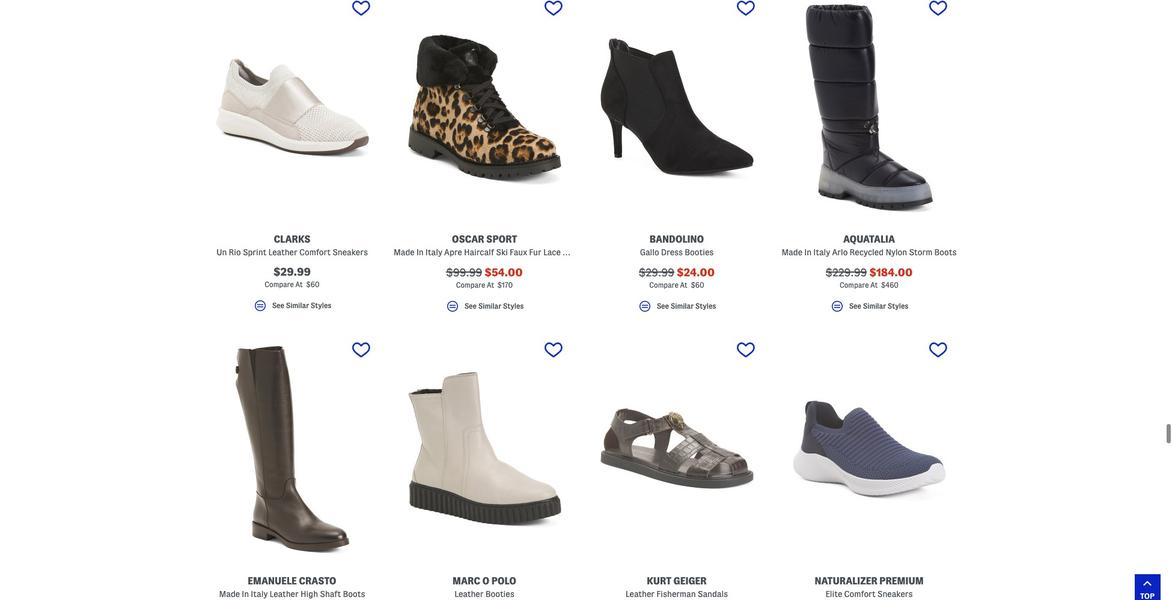 Task type: describe. For each thing, give the bounding box(es) containing it.
similar for $24.00
[[671, 303, 694, 310]]

compare for $29.99
[[649, 281, 679, 289]]

boots for aquatalia
[[935, 248, 957, 257]]

sprint
[[243, 248, 267, 257]]

italy inside the aquatalia made in italy arlo recycled nylon storm boots
[[814, 248, 830, 257]]

fur
[[529, 248, 542, 257]]

$24.00
[[677, 267, 715, 278]]

styles for compare
[[311, 302, 331, 310]]

naturalizer
[[815, 577, 878, 587]]

clarks
[[274, 234, 311, 245]]

italy for crasto
[[251, 590, 268, 599]]

$54.00
[[485, 267, 523, 278]]

sport
[[486, 234, 517, 245]]

naturalizer premium elite comfort sneakers
[[815, 577, 924, 599]]

lace
[[543, 248, 561, 257]]

recycled
[[850, 248, 884, 257]]

made for crasto
[[219, 590, 240, 599]]

marc o polo leather booties
[[453, 577, 516, 599]]

$99.99 $54.00 compare at              $170
[[446, 267, 523, 289]]

see similar styles for compare
[[272, 302, 331, 310]]

un
[[216, 248, 227, 257]]

oscar sport made in italy apre haircalf ski faux fur lace up booties compare at              $170 element
[[394, 0, 604, 319]]

dress
[[661, 248, 683, 257]]

$60 inside $29.99 compare at              $60
[[306, 281, 320, 289]]

made in italy arlo recycled nylon storm boots image
[[779, 0, 960, 220]]

styles for $24.00
[[695, 303, 716, 310]]

booties inside marc o polo leather booties
[[486, 590, 514, 599]]

elite
[[826, 590, 842, 599]]

$229.99
[[826, 267, 867, 278]]

naturalizer premium elite comfort sneakers $24.99 compare at              $50 element
[[779, 335, 960, 601]]

$170
[[498, 281, 513, 289]]

see similar styles button for compare
[[201, 299, 383, 319]]

see similar styles button for $184.00
[[779, 299, 960, 319]]

leather inside clarks un rio sprint leather comfort sneakers
[[268, 248, 297, 257]]

see for $54.00
[[464, 303, 477, 310]]

emanuele crasto made in italy leather high shaft boots compare at              $260 element
[[201, 335, 383, 601]]

in for crasto
[[242, 590, 249, 599]]

$29.99 for compare
[[274, 266, 311, 278]]

see similar styles button for $54.00
[[394, 299, 575, 319]]

high
[[301, 590, 318, 599]]

haircalf
[[464, 248, 494, 257]]

aquatalia
[[843, 234, 895, 245]]

$460
[[881, 281, 899, 289]]

emanuele crasto made in italy leather high shaft boots
[[219, 577, 365, 599]]

made in italy apre haircalf ski faux fur lace up booties image
[[394, 0, 575, 220]]

$29.99 for $24.00
[[639, 267, 674, 278]]

booties inside the bandolino gallo dress booties
[[685, 248, 714, 257]]

booties inside oscar sport made in italy apre haircalf ski faux fur lace up booties
[[575, 248, 604, 257]]

made for sport
[[394, 248, 415, 257]]

clarks un rio sprint leather comfort sneakers
[[216, 234, 368, 257]]

apre
[[444, 248, 462, 257]]

kurt
[[647, 577, 672, 587]]

shaft
[[320, 590, 341, 599]]

compare for $99.99
[[456, 281, 485, 289]]

oscar
[[452, 234, 484, 245]]

top link
[[1135, 575, 1161, 601]]

$60 inside $29.99 $24.00 compare at              $60
[[691, 281, 704, 289]]

sandals
[[698, 590, 728, 599]]

storm
[[909, 248, 933, 257]]

similar for $184.00
[[863, 303, 886, 310]]



Task type: locate. For each thing, give the bounding box(es) containing it.
compare inside the $99.99 $54.00 compare at              $170
[[456, 281, 485, 289]]

similar inside clarks un rio sprint leather comfort sneakers $29.99 compare at              $60 element
[[286, 302, 309, 310]]

bandolino
[[650, 234, 704, 245]]

2 horizontal spatial made
[[782, 248, 803, 257]]

see for compare
[[272, 302, 284, 310]]

italy inside oscar sport made in italy apre haircalf ski faux fur lace up booties
[[426, 248, 442, 257]]

see similar styles down $29.99 $24.00 compare at              $60
[[657, 303, 716, 310]]

2 horizontal spatial booties
[[685, 248, 714, 257]]

see similar styles button down $29.99 $24.00 compare at              $60
[[586, 299, 768, 319]]

$29.99 down gallo on the right top of the page
[[639, 267, 674, 278]]

premium
[[880, 577, 924, 587]]

ski
[[496, 248, 508, 257]]

boots
[[935, 248, 957, 257], [343, 590, 365, 599]]

italy
[[426, 248, 442, 257], [814, 248, 830, 257], [251, 590, 268, 599]]

clarks un rio sprint leather comfort sneakers $29.99 compare at              $60 element
[[201, 0, 383, 319]]

in left the arlo
[[805, 248, 812, 257]]

styles inside "bandolino gallo dress booties compare at              $60" element
[[695, 303, 716, 310]]

see similar styles button inside oscar sport made in italy apre haircalf ski faux fur lace up booties compare at              $170 element
[[394, 299, 575, 319]]

see similar styles inside "bandolino gallo dress booties compare at              $60" element
[[657, 303, 716, 310]]

in inside oscar sport made in italy apre haircalf ski faux fur lace up booties
[[417, 248, 424, 257]]

in inside the aquatalia made in italy arlo recycled nylon storm boots
[[805, 248, 812, 257]]

0 horizontal spatial $29.99
[[274, 266, 311, 278]]

2 horizontal spatial in
[[805, 248, 812, 257]]

see similar styles for $184.00
[[849, 303, 909, 310]]

1 vertical spatial comfort
[[844, 590, 876, 599]]

arlo
[[832, 248, 848, 257]]

boots for emanuele
[[343, 590, 365, 599]]

2 horizontal spatial italy
[[814, 248, 830, 257]]

$29.99 compare at              $60
[[265, 266, 320, 289]]

styles down $24.00
[[695, 303, 716, 310]]

0 horizontal spatial $60
[[306, 281, 320, 289]]

see similar styles for $24.00
[[657, 303, 716, 310]]

compare
[[265, 281, 294, 289], [456, 281, 485, 289], [649, 281, 679, 289], [840, 281, 869, 289]]

styles inside aquatalia made in italy arlo recycled nylon storm boots compare at              $460 element
[[888, 303, 909, 310]]

leather
[[268, 248, 297, 257], [270, 590, 299, 599], [455, 590, 484, 599], [626, 590, 655, 599]]

see similar styles down $460
[[849, 303, 909, 310]]

rio
[[229, 248, 241, 257]]

$229.99 $184.00 compare at              $460
[[826, 267, 913, 289]]

similar inside "bandolino gallo dress booties compare at              $60" element
[[671, 303, 694, 310]]

compare down "$229.99"
[[840, 281, 869, 289]]

see similar styles button down $29.99 compare at              $60
[[201, 299, 383, 319]]

$99.99
[[446, 267, 482, 278]]

1 horizontal spatial in
[[417, 248, 424, 257]]

top
[[1140, 592, 1155, 600]]

compare down sprint
[[265, 281, 294, 289]]

booties
[[575, 248, 604, 257], [685, 248, 714, 257], [486, 590, 514, 599]]

leather inside emanuele crasto made in italy leather high shaft boots
[[270, 590, 299, 599]]

leather inside marc o polo leather booties
[[455, 590, 484, 599]]

marc
[[453, 577, 480, 587]]

comfort inside clarks un rio sprint leather comfort sneakers
[[299, 248, 331, 257]]

booties up $24.00
[[685, 248, 714, 257]]

0 horizontal spatial comfort
[[299, 248, 331, 257]]

leather down emanuele
[[270, 590, 299, 599]]

0 vertical spatial boots
[[935, 248, 957, 257]]

0 vertical spatial comfort
[[299, 248, 331, 257]]

in for sport
[[417, 248, 424, 257]]

compare down 'dress'
[[649, 281, 679, 289]]

boots right storm
[[935, 248, 957, 257]]

italy for sport
[[426, 248, 442, 257]]

$60
[[306, 281, 320, 289], [691, 281, 704, 289]]

1 horizontal spatial boots
[[935, 248, 957, 257]]

see similar styles
[[272, 302, 331, 310], [464, 303, 524, 310], [657, 303, 716, 310], [849, 303, 909, 310]]

marc o polo leather booties compare at              $90 element
[[394, 335, 575, 601]]

o
[[482, 577, 490, 587]]

see similar styles inside oscar sport made in italy apre haircalf ski faux fur lace up booties compare at              $170 element
[[464, 303, 524, 310]]

fisherman
[[657, 590, 696, 599]]

boots right shaft
[[343, 590, 365, 599]]

$184.00
[[870, 267, 913, 278]]

italy left apre
[[426, 248, 442, 257]]

see inside clarks un rio sprint leather comfort sneakers $29.99 compare at              $60 element
[[272, 302, 284, 310]]

compare for $229.99
[[840, 281, 869, 289]]

0 horizontal spatial italy
[[251, 590, 268, 599]]

leather down clarks in the left top of the page
[[268, 248, 297, 257]]

similar down $29.99 $24.00 compare at              $60
[[671, 303, 694, 310]]

see down $29.99 $24.00 compare at              $60
[[657, 303, 669, 310]]

boots inside emanuele crasto made in italy leather high shaft boots
[[343, 590, 365, 599]]

un rio sprint leather comfort sneakers image
[[201, 0, 383, 220]]

up
[[563, 248, 573, 257]]

bandolino gallo dress booties compare at              $60 element
[[586, 0, 768, 319]]

leather inside kurt geiger leather fisherman sandals
[[626, 590, 655, 599]]

similar for compare
[[286, 302, 309, 310]]

see inside oscar sport made in italy apre haircalf ski faux fur lace up booties compare at              $170 element
[[464, 303, 477, 310]]

in down emanuele
[[242, 590, 249, 599]]

faux
[[510, 248, 527, 257]]

see for $24.00
[[657, 303, 669, 310]]

1 horizontal spatial sneakers
[[878, 590, 913, 599]]

styles for $54.00
[[503, 303, 524, 310]]

bandolino gallo dress booties
[[640, 234, 714, 257]]

see similar styles down $29.99 compare at              $60
[[272, 302, 331, 310]]

made inside emanuele crasto made in italy leather high shaft boots
[[219, 590, 240, 599]]

see for $184.00
[[849, 303, 861, 310]]

comfort inside naturalizer premium elite comfort sneakers
[[844, 590, 876, 599]]

see similar styles button for $24.00
[[586, 299, 768, 319]]

italy left the arlo
[[814, 248, 830, 257]]

1 horizontal spatial booties
[[575, 248, 604, 257]]

similar down $460
[[863, 303, 886, 310]]

oscar sport made in italy apre haircalf ski faux fur lace up booties
[[394, 234, 604, 257]]

0 horizontal spatial made
[[219, 590, 240, 599]]

styles down $170
[[503, 303, 524, 310]]

nylon
[[886, 248, 907, 257]]

see similar styles inside aquatalia made in italy arlo recycled nylon storm boots compare at              $460 element
[[849, 303, 909, 310]]

kurt geiger leather fisherman sandals
[[626, 577, 728, 599]]

1 vertical spatial sneakers
[[878, 590, 913, 599]]

styles down $460
[[888, 303, 909, 310]]

italy inside emanuele crasto made in italy leather high shaft boots
[[251, 590, 268, 599]]

1 horizontal spatial italy
[[426, 248, 442, 257]]

made inside oscar sport made in italy apre haircalf ski faux fur lace up booties
[[394, 248, 415, 257]]

boots inside the aquatalia made in italy arlo recycled nylon storm boots
[[935, 248, 957, 257]]

see similar styles button down the $99.99 $54.00 compare at              $170
[[394, 299, 575, 319]]

see similar styles down $170
[[464, 303, 524, 310]]

styles
[[311, 302, 331, 310], [503, 303, 524, 310], [695, 303, 716, 310], [888, 303, 909, 310]]

styles for $184.00
[[888, 303, 909, 310]]

comfort down "naturalizer" at bottom
[[844, 590, 876, 599]]

similar
[[286, 302, 309, 310], [478, 303, 502, 310], [671, 303, 694, 310], [863, 303, 886, 310]]

in
[[417, 248, 424, 257], [805, 248, 812, 257], [242, 590, 249, 599]]

$29.99 $24.00 compare at              $60
[[639, 267, 715, 289]]

$29.99 inside $29.99 $24.00 compare at              $60
[[639, 267, 674, 278]]

gallo
[[640, 248, 659, 257]]

similar down $29.99 compare at              $60
[[286, 302, 309, 310]]

polo
[[492, 577, 516, 587]]

similar down $170
[[478, 303, 502, 310]]

made inside the aquatalia made in italy arlo recycled nylon storm boots
[[782, 248, 803, 257]]

emanuele
[[248, 577, 297, 587]]

1 horizontal spatial $29.99
[[639, 267, 674, 278]]

0 horizontal spatial sneakers
[[333, 248, 368, 257]]

similar inside aquatalia made in italy arlo recycled nylon storm boots compare at              $460 element
[[863, 303, 886, 310]]

styles down $29.99 compare at              $60
[[311, 302, 331, 310]]

see similar styles button down "$229.99 $184.00 compare at              $460"
[[779, 299, 960, 319]]

kurt geiger leather fisherman sandals $59.99 compare at              $120 element
[[586, 335, 768, 601]]

made
[[394, 248, 415, 257], [782, 248, 803, 257], [219, 590, 240, 599]]

booties down polo
[[486, 590, 514, 599]]

$60 down $24.00
[[691, 281, 704, 289]]

styles inside clarks un rio sprint leather comfort sneakers $29.99 compare at              $60 element
[[311, 302, 331, 310]]

sneakers inside naturalizer premium elite comfort sneakers
[[878, 590, 913, 599]]

similar inside oscar sport made in italy apre haircalf ski faux fur lace up booties compare at              $170 element
[[478, 303, 502, 310]]

compare inside "$229.99 $184.00 compare at              $460"
[[840, 281, 869, 289]]

sneakers
[[333, 248, 368, 257], [878, 590, 913, 599]]

see down $29.99 compare at              $60
[[272, 302, 284, 310]]

compare down $99.99
[[456, 281, 485, 289]]

see down the $99.99 $54.00 compare at              $170
[[464, 303, 477, 310]]

leather down kurt
[[626, 590, 655, 599]]

0 vertical spatial sneakers
[[333, 248, 368, 257]]

in left apre
[[417, 248, 424, 257]]

1 vertical spatial boots
[[343, 590, 365, 599]]

see down "$229.99 $184.00 compare at              $460"
[[849, 303, 861, 310]]

$29.99 down clarks un rio sprint leather comfort sneakers
[[274, 266, 311, 278]]

gallo dress booties image
[[586, 0, 768, 220]]

0 horizontal spatial in
[[242, 590, 249, 599]]

0 horizontal spatial booties
[[486, 590, 514, 599]]

geiger
[[674, 577, 707, 587]]

$29.99 inside $29.99 compare at              $60
[[274, 266, 311, 278]]

see
[[272, 302, 284, 310], [464, 303, 477, 310], [657, 303, 669, 310], [849, 303, 861, 310]]

styles inside oscar sport made in italy apre haircalf ski faux fur lace up booties compare at              $170 element
[[503, 303, 524, 310]]

aquatalia made in italy arlo recycled nylon storm boots compare at              $460 element
[[779, 0, 960, 319]]

see similar styles inside clarks un rio sprint leather comfort sneakers $29.99 compare at              $60 element
[[272, 302, 331, 310]]

0 horizontal spatial boots
[[343, 590, 365, 599]]

crasto
[[299, 577, 336, 587]]

see inside "bandolino gallo dress booties compare at              $60" element
[[657, 303, 669, 310]]

compare inside $29.99 compare at              $60
[[265, 281, 294, 289]]

$60 down clarks un rio sprint leather comfort sneakers
[[306, 281, 320, 289]]

leather down marc
[[455, 590, 484, 599]]

comfort
[[299, 248, 331, 257], [844, 590, 876, 599]]

aquatalia made in italy arlo recycled nylon storm boots
[[782, 234, 957, 257]]

in inside emanuele crasto made in italy leather high shaft boots
[[242, 590, 249, 599]]

see similar styles button
[[201, 299, 383, 319], [394, 299, 575, 319], [586, 299, 768, 319], [779, 299, 960, 319]]

1 horizontal spatial $60
[[691, 281, 704, 289]]

comfort down clarks in the left top of the page
[[299, 248, 331, 257]]

$29.99
[[274, 266, 311, 278], [639, 267, 674, 278]]

1 horizontal spatial comfort
[[844, 590, 876, 599]]

compare inside $29.99 $24.00 compare at              $60
[[649, 281, 679, 289]]

see inside aquatalia made in italy arlo recycled nylon storm boots compare at              $460 element
[[849, 303, 861, 310]]

sneakers inside clarks un rio sprint leather comfort sneakers
[[333, 248, 368, 257]]

1 horizontal spatial made
[[394, 248, 415, 257]]

italy down emanuele
[[251, 590, 268, 599]]

booties right up
[[575, 248, 604, 257]]

similar for $54.00
[[478, 303, 502, 310]]

see similar styles for $54.00
[[464, 303, 524, 310]]



Task type: vqa. For each thing, say whether or not it's contained in the screenshot.


